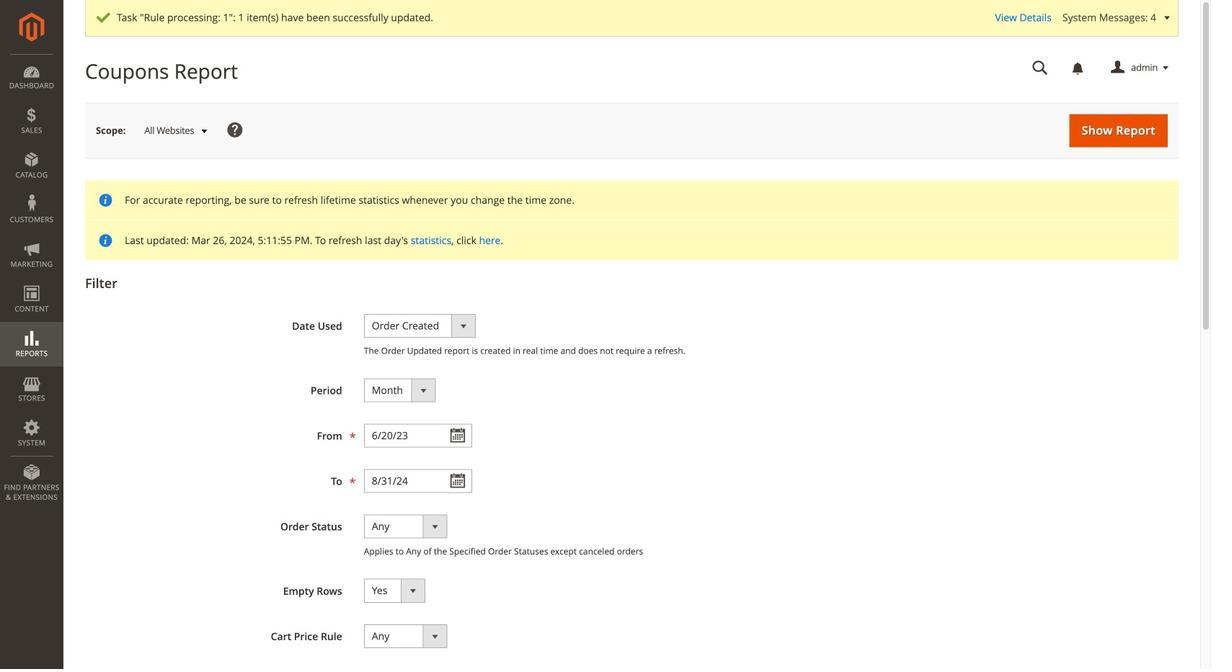 Task type: locate. For each thing, give the bounding box(es) containing it.
menu bar
[[0, 54, 63, 510]]

magento admin panel image
[[19, 12, 44, 42]]

None text field
[[1023, 56, 1059, 81], [364, 424, 472, 448], [364, 470, 472, 494], [1023, 56, 1059, 81], [364, 424, 472, 448], [364, 470, 472, 494]]



Task type: vqa. For each thing, say whether or not it's contained in the screenshot.
FROM text field
no



